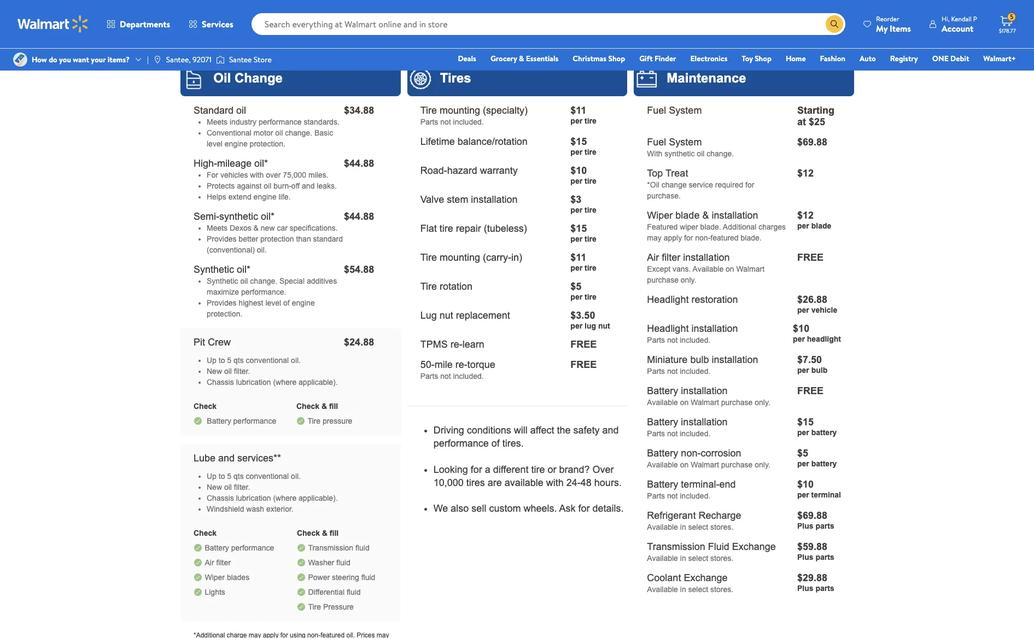 Task type: vqa. For each thing, say whether or not it's contained in the screenshot.
Gift Finder at the right top
yes



Task type: locate. For each thing, give the bounding box(es) containing it.
hi, kendall p account
[[942, 14, 977, 34]]

kendall
[[951, 14, 972, 23]]

Walmart Site-Wide search field
[[251, 13, 846, 35]]

shop right 'christmas'
[[608, 53, 625, 64]]

want
[[73, 54, 89, 65]]

services button
[[179, 11, 243, 37]]

items
[[890, 22, 911, 34]]

deals link
[[453, 53, 481, 65]]

electronics
[[690, 53, 728, 64]]

grocery & essentials
[[491, 53, 559, 64]]

 image left how
[[13, 53, 27, 67]]

finder
[[655, 53, 676, 64]]

departments button
[[97, 11, 179, 37]]

walmart+
[[984, 53, 1016, 64]]

p
[[973, 14, 977, 23]]

1 horizontal spatial shop
[[755, 53, 772, 64]]

essentials
[[526, 53, 559, 64]]

toy shop
[[742, 53, 772, 64]]

grocery
[[491, 53, 517, 64]]

 image
[[13, 53, 27, 67], [153, 55, 162, 64]]

registry link
[[885, 53, 923, 65]]

5
[[1010, 12, 1014, 21]]

fashion
[[820, 53, 846, 64]]

walmart+ link
[[979, 53, 1021, 65]]

store
[[254, 54, 272, 65]]

santee,
[[166, 54, 191, 65]]

items?
[[108, 54, 130, 65]]

0 horizontal spatial shop
[[608, 53, 625, 64]]

search icon image
[[830, 20, 839, 28]]

gift finder link
[[634, 53, 681, 65]]

debit
[[951, 53, 969, 64]]

fashion link
[[815, 53, 850, 65]]

 image
[[216, 54, 225, 65]]

shop for christmas shop
[[608, 53, 625, 64]]

reorder my items
[[876, 14, 911, 34]]

shop
[[608, 53, 625, 64], [755, 53, 772, 64]]

 image right |
[[153, 55, 162, 64]]

2 shop from the left
[[755, 53, 772, 64]]

account
[[942, 22, 974, 34]]

5 $178.77
[[999, 12, 1016, 34]]

how
[[32, 54, 47, 65]]

santee
[[229, 54, 252, 65]]

how do you want your items?
[[32, 54, 130, 65]]

shop right toy
[[755, 53, 772, 64]]

your
[[91, 54, 106, 65]]

0 horizontal spatial  image
[[13, 53, 27, 67]]

92071
[[193, 54, 212, 65]]

one debit link
[[927, 53, 974, 65]]

you
[[59, 54, 71, 65]]

one
[[932, 53, 949, 64]]

1 horizontal spatial  image
[[153, 55, 162, 64]]

1 shop from the left
[[608, 53, 625, 64]]

departments
[[120, 18, 170, 30]]

 image for how do you want your items?
[[13, 53, 27, 67]]

home link
[[781, 53, 811, 65]]



Task type: describe. For each thing, give the bounding box(es) containing it.
electronics link
[[686, 53, 733, 65]]

do
[[49, 54, 57, 65]]

deals
[[458, 53, 476, 64]]

gift finder
[[639, 53, 676, 64]]

shop for toy shop
[[755, 53, 772, 64]]

christmas shop link
[[568, 53, 630, 65]]

 image for santee, 92071
[[153, 55, 162, 64]]

reorder
[[876, 14, 899, 23]]

santee, 92071
[[166, 54, 212, 65]]

grocery & essentials link
[[486, 53, 564, 65]]

&
[[519, 53, 524, 64]]

christmas shop
[[573, 53, 625, 64]]

home
[[786, 53, 806, 64]]

|
[[147, 54, 149, 65]]

registry
[[890, 53, 918, 64]]

one debit
[[932, 53, 969, 64]]

my
[[876, 22, 888, 34]]

walmart image
[[18, 15, 89, 33]]

christmas
[[573, 53, 607, 64]]

santee store
[[229, 54, 272, 65]]

auto
[[860, 53, 876, 64]]

gift
[[639, 53, 653, 64]]

$178.77
[[999, 27, 1016, 34]]

services
[[202, 18, 233, 30]]

hi,
[[942, 14, 950, 23]]

toy
[[742, 53, 753, 64]]

auto link
[[855, 53, 881, 65]]

toy shop link
[[737, 53, 777, 65]]

Search search field
[[251, 13, 846, 35]]



